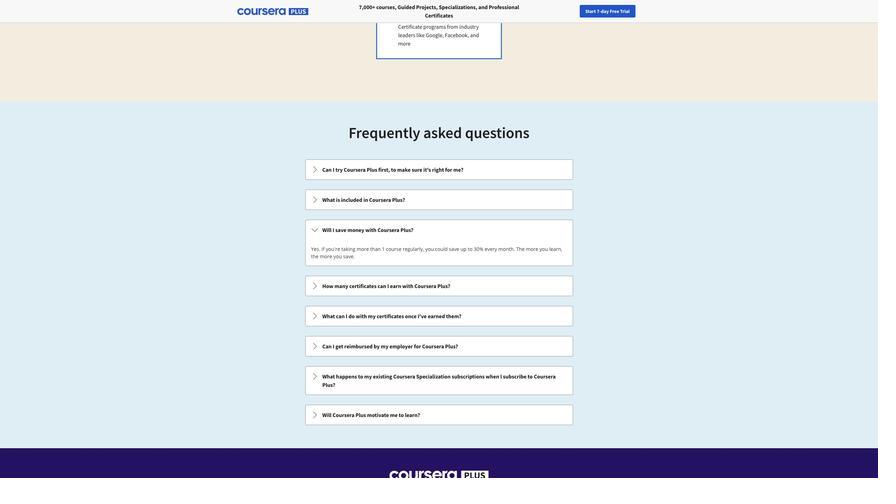 Task type: vqa. For each thing, say whether or not it's contained in the screenshot.
WHAT associated with What happens to my existing Coursera Specialization subscriptions when I subscribe to Coursera Plus?
yes



Task type: describe. For each thing, give the bounding box(es) containing it.
for inside dropdown button
[[414, 343, 421, 350]]

i inside the 'what can i do with my certificates once i've earned them?' dropdown button
[[346, 313, 348, 320]]

more down leaders on the left of page
[[398, 40, 411, 47]]

what for what can i do with my certificates once i've earned them?
[[322, 313, 335, 320]]

coursera inside dropdown button
[[422, 343, 444, 350]]

included
[[341, 196, 362, 203]]

my for certificates
[[368, 313, 376, 320]]

projects,
[[416, 4, 438, 11]]

coursera right subscribe
[[534, 373, 556, 380]]

by
[[374, 343, 380, 350]]

0 vertical spatial coursera plus image
[[237, 8, 308, 15]]

7,000+
[[359, 4, 375, 11]]

certificate
[[398, 23, 422, 30]]

right
[[432, 166, 444, 173]]

learn,
[[550, 246, 562, 253]]

will coursera plus motivate me to learn?
[[322, 412, 420, 419]]

how many certificates can i earn with coursera plus?
[[322, 283, 451, 290]]

guided
[[398, 4, 415, 11]]

existing
[[373, 373, 392, 380]]

i inside can i get reimbursed by my employer for coursera plus? dropdown button
[[333, 343, 335, 350]]

trial
[[620, 8, 630, 14]]

start 7-day free trial button
[[580, 5, 636, 18]]

motivate
[[367, 412, 389, 419]]

how many certificates can i earn with coursera plus? button
[[306, 276, 573, 296]]

day
[[601, 8, 609, 14]]

facebook,
[[445, 32, 469, 39]]

yes. if you're taking more than 1 course regularly, you could save up to 30% every month. the more you learn, the more you save.
[[311, 246, 562, 260]]

what is included in coursera plus?
[[322, 196, 405, 203]]

what can i do with my certificates once i've earned them? button
[[306, 307, 573, 326]]

1
[[382, 246, 385, 253]]

them?
[[446, 313, 462, 320]]

me
[[390, 412, 398, 419]]

will i save money with coursera plus?
[[322, 227, 414, 234]]

what can i do with my certificates once i've earned them?
[[322, 313, 462, 320]]

plus? inside "what happens to my existing coursera specialization subscriptions when i subscribe to coursera plus?"
[[322, 382, 335, 389]]

you're
[[326, 246, 340, 253]]

asked
[[424, 123, 462, 142]]

with for certificates
[[356, 313, 367, 320]]

choose
[[398, 15, 416, 22]]

what happens to my existing coursera specialization subscriptions when i subscribe to coursera plus?
[[322, 373, 556, 389]]

0 vertical spatial certificates
[[349, 283, 377, 290]]

regularly,
[[403, 246, 424, 253]]

me?
[[454, 166, 464, 173]]

industry
[[460, 23, 479, 30]]

more right the
[[526, 246, 539, 253]]

my inside "what happens to my existing coursera specialization subscriptions when i subscribe to coursera plus?"
[[364, 373, 372, 380]]

course
[[386, 246, 402, 253]]

0 horizontal spatial you
[[334, 253, 342, 260]]

yes.
[[311, 246, 320, 253]]

learn?
[[405, 412, 420, 419]]

for inside "dropdown button"
[[445, 166, 452, 173]]

coursera left motivate
[[333, 412, 355, 419]]

save inside "dropdown button"
[[335, 227, 347, 234]]

save inside yes. if you're taking more than 1 course regularly, you could save up to 30% every month. the more you learn, the more you save.
[[449, 246, 459, 253]]

plus inside dropdown button
[[356, 412, 366, 419]]

1 horizontal spatial you
[[426, 246, 434, 253]]

can for can i try coursera plus first, to make sure it's right for me?
[[322, 166, 332, 173]]

7,000+ courses, guided projects, specializations, and professional certificates
[[359, 4, 519, 19]]

once
[[405, 313, 417, 320]]

to inside "dropdown button"
[[391, 166, 396, 173]]

employer
[[390, 343, 413, 350]]

programs
[[424, 23, 446, 30]]

choose from more than 15 professional certificate programs from industry leaders like google, facebook, and more
[[398, 15, 490, 47]]

can i try coursera plus first, to make sure it's right for me?
[[322, 166, 464, 173]]

month.
[[499, 246, 515, 253]]

subscriptions
[[452, 373, 485, 380]]

how
[[322, 283, 334, 290]]

i inside can i try coursera plus first, to make sure it's right for me? "dropdown button"
[[333, 166, 335, 173]]

what for what happens to my existing coursera specialization subscriptions when i subscribe to coursera plus?
[[322, 373, 335, 380]]

the
[[516, 246, 525, 253]]

0 vertical spatial can
[[378, 283, 386, 290]]

coursera right the try
[[344, 166, 366, 173]]

it's
[[424, 166, 431, 173]]

i inside will i save money with coursera plus? "dropdown button"
[[333, 227, 334, 234]]

money
[[348, 227, 364, 234]]

if
[[322, 246, 325, 253]]

will i save money with coursera plus? button
[[306, 220, 573, 240]]

professional inside choose from more than 15 professional certificate programs from industry leaders like google, facebook, and more
[[461, 15, 490, 22]]

earned
[[428, 313, 445, 320]]

1 vertical spatial coursera plus image
[[390, 471, 489, 478]]

could
[[435, 246, 448, 253]]

and inside 7,000+ courses, guided projects, specializations, and professional certificates
[[479, 4, 488, 11]]

happens
[[336, 373, 357, 380]]

can i get reimbursed by my employer for coursera plus? button
[[306, 337, 573, 356]]



Task type: locate. For each thing, give the bounding box(es) containing it.
you left could
[[426, 246, 434, 253]]

and up industry
[[479, 4, 488, 11]]

1 vertical spatial for
[[414, 343, 421, 350]]

what for what is included in coursera plus?
[[322, 196, 335, 203]]

from down projects,
[[417, 15, 428, 22]]

1 vertical spatial professional
[[461, 15, 490, 22]]

i've
[[418, 313, 427, 320]]

will
[[322, 227, 332, 234], [322, 412, 332, 419]]

2 will from the top
[[322, 412, 332, 419]]

coursera right existing on the bottom left
[[393, 373, 415, 380]]

every
[[485, 246, 497, 253]]

plus?
[[392, 196, 405, 203], [401, 227, 414, 234], [438, 283, 451, 290], [445, 343, 458, 350], [322, 382, 335, 389]]

than inside choose from more than 15 professional certificate programs from industry leaders like google, facebook, and more
[[443, 15, 454, 22]]

specialization
[[416, 373, 451, 380]]

can i get reimbursed by my employer for coursera plus?
[[322, 343, 458, 350]]

you
[[426, 246, 434, 253], [540, 246, 548, 253], [334, 253, 342, 260]]

can
[[322, 166, 332, 173], [322, 343, 332, 350]]

can i try coursera plus first, to make sure it's right for me? button
[[306, 160, 573, 180]]

0 horizontal spatial coursera plus image
[[237, 8, 308, 15]]

to inside yes. if you're taking more than 1 course regularly, you could save up to 30% every month. the more you learn, the more you save.
[[468, 246, 473, 253]]

save left "money"
[[335, 227, 347, 234]]

reimbursed
[[344, 343, 373, 350]]

leaders
[[398, 32, 416, 39]]

0 vertical spatial save
[[335, 227, 347, 234]]

1 vertical spatial than
[[370, 246, 381, 253]]

will inside dropdown button
[[322, 412, 332, 419]]

1 vertical spatial and
[[470, 32, 479, 39]]

0 horizontal spatial can
[[336, 313, 345, 320]]

1 vertical spatial can
[[336, 313, 345, 320]]

0 vertical spatial with
[[365, 227, 377, 234]]

will inside "dropdown button"
[[322, 227, 332, 234]]

list containing can i try coursera plus first, to make sure it's right for me?
[[305, 159, 574, 426]]

than left 1
[[370, 246, 381, 253]]

you left learn,
[[540, 246, 548, 253]]

to
[[391, 166, 396, 173], [468, 246, 473, 253], [358, 373, 363, 380], [528, 373, 533, 380], [399, 412, 404, 419]]

what is included in coursera plus? button
[[306, 190, 573, 210]]

1 will from the top
[[322, 227, 332, 234]]

3 what from the top
[[322, 373, 335, 380]]

save.
[[343, 253, 355, 260]]

than
[[443, 15, 454, 22], [370, 246, 381, 253]]

coursera up 1
[[378, 227, 400, 234]]

the
[[311, 253, 319, 260]]

2 vertical spatial what
[[322, 373, 335, 380]]

i inside "what happens to my existing coursera specialization subscriptions when i subscribe to coursera plus?"
[[501, 373, 502, 380]]

is
[[336, 196, 340, 203]]

1 horizontal spatial than
[[443, 15, 454, 22]]

make
[[397, 166, 411, 173]]

professional inside 7,000+ courses, guided projects, specializations, and professional certificates
[[489, 4, 519, 11]]

15
[[455, 15, 460, 22]]

coursera right earn at the bottom left of the page
[[415, 283, 437, 290]]

my right the do
[[368, 313, 376, 320]]

and
[[479, 4, 488, 11], [470, 32, 479, 39]]

taking
[[342, 246, 356, 253]]

professional
[[489, 4, 519, 11], [461, 15, 490, 22]]

plus
[[367, 166, 377, 173], [356, 412, 366, 419]]

can left the try
[[322, 166, 332, 173]]

can inside "dropdown button"
[[322, 166, 332, 173]]

what happens to my existing coursera specialization subscriptions when i subscribe to coursera plus? button
[[306, 367, 573, 395]]

30%
[[474, 246, 484, 253]]

many
[[335, 283, 348, 290]]

2 can from the top
[[322, 343, 332, 350]]

0 vertical spatial professional
[[489, 4, 519, 11]]

0 horizontal spatial than
[[370, 246, 381, 253]]

for left me?
[[445, 166, 452, 173]]

can inside dropdown button
[[322, 343, 332, 350]]

1 horizontal spatial for
[[445, 166, 452, 173]]

can left earn at the bottom left of the page
[[378, 283, 386, 290]]

1 vertical spatial will
[[322, 412, 332, 419]]

like
[[417, 32, 425, 39]]

2 vertical spatial with
[[356, 313, 367, 320]]

0 vertical spatial for
[[445, 166, 452, 173]]

certificates right many
[[349, 283, 377, 290]]

up
[[461, 246, 467, 253]]

coursera up specialization
[[422, 343, 444, 350]]

0 vertical spatial can
[[322, 166, 332, 173]]

and inside choose from more than 15 professional certificate programs from industry leaders like google, facebook, and more
[[470, 32, 479, 39]]

1 vertical spatial certificates
[[377, 313, 404, 320]]

you down you're
[[334, 253, 342, 260]]

than inside yes. if you're taking more than 1 course regularly, you could save up to 30% every month. the more you learn, the more you save.
[[370, 246, 381, 253]]

my
[[368, 313, 376, 320], [381, 343, 389, 350], [364, 373, 372, 380]]

2 vertical spatial my
[[364, 373, 372, 380]]

to right the first,
[[391, 166, 396, 173]]

frequently asked questions
[[349, 123, 530, 142]]

certificates
[[349, 283, 377, 290], [377, 313, 404, 320]]

list
[[305, 159, 574, 426]]

more right taking
[[357, 246, 369, 253]]

0 vertical spatial my
[[368, 313, 376, 320]]

1 horizontal spatial plus
[[367, 166, 377, 173]]

what left 'is'
[[322, 196, 335, 203]]

1 horizontal spatial can
[[378, 283, 386, 290]]

i left earn at the bottom left of the page
[[387, 283, 389, 290]]

0 horizontal spatial for
[[414, 343, 421, 350]]

plus? inside "dropdown button"
[[401, 227, 414, 234]]

i left get
[[333, 343, 335, 350]]

1 horizontal spatial from
[[447, 23, 458, 30]]

from up 'facebook,'
[[447, 23, 458, 30]]

1 vertical spatial can
[[322, 343, 332, 350]]

try
[[336, 166, 343, 173]]

0 vertical spatial than
[[443, 15, 454, 22]]

1 vertical spatial my
[[381, 343, 389, 350]]

plus left the first,
[[367, 166, 377, 173]]

subscribe
[[503, 373, 527, 380]]

1 vertical spatial from
[[447, 23, 458, 30]]

start 7-day free trial
[[586, 8, 630, 14]]

my left existing on the bottom left
[[364, 373, 372, 380]]

with right "money"
[[365, 227, 377, 234]]

0 vertical spatial from
[[417, 15, 428, 22]]

can left get
[[322, 343, 332, 350]]

for right employer
[[414, 343, 421, 350]]

i inside "how many certificates can i earn with coursera plus?" dropdown button
[[387, 283, 389, 290]]

start
[[586, 8, 596, 14]]

1 vertical spatial with
[[402, 283, 414, 290]]

i right when
[[501, 373, 502, 380]]

7-
[[597, 8, 601, 14]]

2 horizontal spatial you
[[540, 246, 548, 253]]

can for can i get reimbursed by my employer for coursera plus?
[[322, 343, 332, 350]]

more
[[429, 15, 442, 22], [398, 40, 411, 47], [357, 246, 369, 253], [526, 246, 539, 253], [320, 253, 332, 260]]

my inside dropdown button
[[381, 343, 389, 350]]

0 horizontal spatial plus
[[356, 412, 366, 419]]

my right by
[[381, 343, 389, 350]]

can left the do
[[336, 313, 345, 320]]

save
[[335, 227, 347, 234], [449, 246, 459, 253]]

i
[[333, 166, 335, 173], [333, 227, 334, 234], [387, 283, 389, 290], [346, 313, 348, 320], [333, 343, 335, 350], [501, 373, 502, 380]]

earn
[[390, 283, 401, 290]]

to right the happens on the left bottom
[[358, 373, 363, 380]]

1 horizontal spatial coursera plus image
[[390, 471, 489, 478]]

with for plus?
[[365, 227, 377, 234]]

save left up
[[449, 246, 459, 253]]

get
[[336, 343, 343, 350]]

sure
[[412, 166, 423, 173]]

questions
[[465, 123, 530, 142]]

from
[[417, 15, 428, 22], [447, 23, 458, 30]]

in
[[364, 196, 368, 203]]

my for employer
[[381, 343, 389, 350]]

what inside "what happens to my existing coursera specialization subscriptions when i subscribe to coursera plus?"
[[322, 373, 335, 380]]

to right me
[[399, 412, 404, 419]]

i left the do
[[346, 313, 348, 320]]

1 can from the top
[[322, 166, 332, 173]]

1 vertical spatial what
[[322, 313, 335, 320]]

what left the happens on the left bottom
[[322, 373, 335, 380]]

plus left motivate
[[356, 412, 366, 419]]

i left the try
[[333, 166, 335, 173]]

with inside "dropdown button"
[[365, 227, 377, 234]]

1 vertical spatial save
[[449, 246, 459, 253]]

i up you're
[[333, 227, 334, 234]]

when
[[486, 373, 499, 380]]

will coursera plus motivate me to learn? button
[[306, 405, 573, 425]]

2 what from the top
[[322, 313, 335, 320]]

than left "15"
[[443, 15, 454, 22]]

to right up
[[468, 246, 473, 253]]

1 what from the top
[[322, 196, 335, 203]]

None search field
[[96, 4, 265, 18]]

to right subscribe
[[528, 373, 533, 380]]

will for will coursera plus motivate me to learn?
[[322, 412, 332, 419]]

plus inside "dropdown button"
[[367, 166, 377, 173]]

specializations,
[[439, 4, 478, 11]]

certificates
[[425, 12, 453, 19]]

and down industry
[[470, 32, 479, 39]]

with right earn at the bottom left of the page
[[402, 283, 414, 290]]

first,
[[378, 166, 390, 173]]

1 horizontal spatial save
[[449, 246, 459, 253]]

0 vertical spatial what
[[322, 196, 335, 203]]

will for will i save money with coursera plus?
[[322, 227, 332, 234]]

frequently
[[349, 123, 420, 142]]

0 horizontal spatial from
[[417, 15, 428, 22]]

more up programs
[[429, 15, 442, 22]]

with
[[365, 227, 377, 234], [402, 283, 414, 290], [356, 313, 367, 320]]

0 vertical spatial and
[[479, 4, 488, 11]]

0 vertical spatial plus
[[367, 166, 377, 173]]

0 vertical spatial will
[[322, 227, 332, 234]]

courses,
[[376, 4, 397, 11]]

1 vertical spatial plus
[[356, 412, 366, 419]]

google,
[[426, 32, 444, 39]]

for
[[445, 166, 452, 173], [414, 343, 421, 350]]

coursera right in
[[369, 196, 391, 203]]

coursera plus image
[[237, 8, 308, 15], [390, 471, 489, 478]]

0 horizontal spatial save
[[335, 227, 347, 234]]

free
[[610, 8, 619, 14]]

what
[[322, 196, 335, 203], [322, 313, 335, 320], [322, 373, 335, 380]]

do
[[349, 313, 355, 320]]

plus? inside dropdown button
[[445, 343, 458, 350]]

with right the do
[[356, 313, 367, 320]]

more down the if
[[320, 253, 332, 260]]

certificates left the once
[[377, 313, 404, 320]]

what left the do
[[322, 313, 335, 320]]



